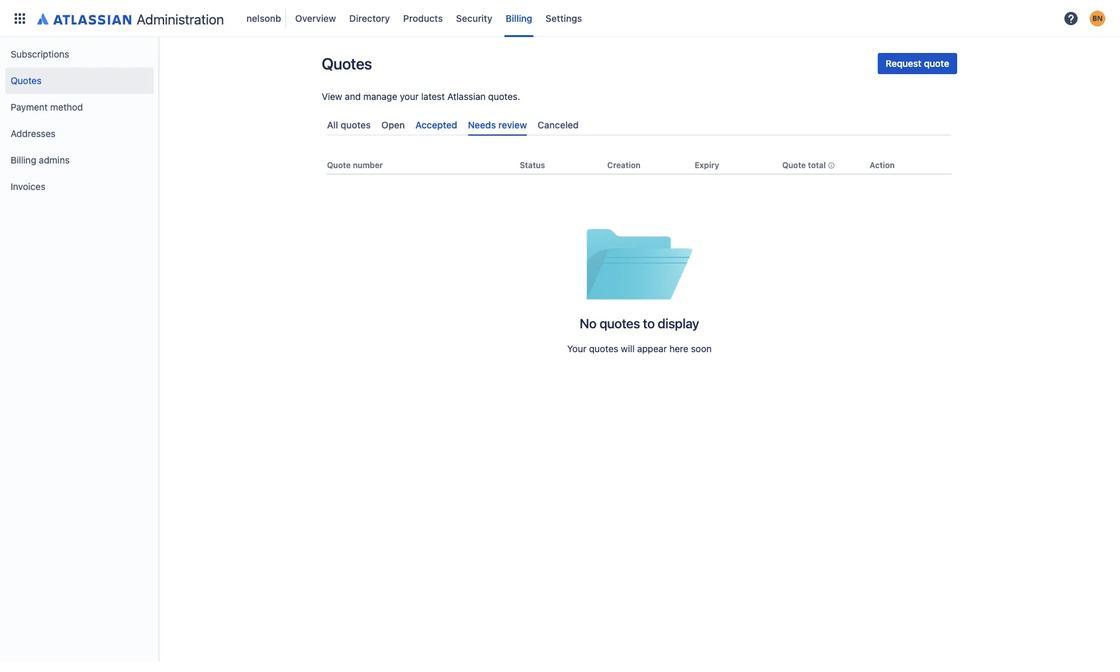 Task type: vqa. For each thing, say whether or not it's contained in the screenshot.
Terms of Service link
no



Task type: locate. For each thing, give the bounding box(es) containing it.
0 horizontal spatial billing
[[11, 154, 36, 166]]

all quotes
[[327, 119, 371, 130]]

request quote button
[[878, 53, 958, 74]]

method
[[50, 101, 83, 113]]

quote left number
[[327, 160, 351, 170]]

0 vertical spatial billing
[[506, 12, 533, 24]]

quote
[[327, 160, 351, 170], [783, 160, 806, 170]]

total
[[808, 160, 826, 170]]

billing
[[506, 12, 533, 24], [11, 154, 36, 166]]

quotes
[[322, 54, 372, 73], [11, 75, 41, 86]]

display
[[658, 316, 700, 331]]

payment method
[[11, 101, 83, 113]]

and
[[345, 91, 361, 102]]

2 quote from the left
[[783, 160, 806, 170]]

2 vertical spatial quotes
[[589, 343, 619, 355]]

0 vertical spatial quotes
[[322, 54, 372, 73]]

quotes right all
[[341, 119, 371, 130]]

quotes left will
[[589, 343, 619, 355]]

0 horizontal spatial quotes
[[11, 75, 41, 86]]

group containing subscriptions
[[5, 37, 154, 204]]

billing right security
[[506, 12, 533, 24]]

directory link
[[345, 8, 394, 29]]

billing link
[[502, 8, 537, 29]]

quote
[[924, 58, 950, 69]]

billing up invoices
[[11, 154, 36, 166]]

atlassian
[[448, 91, 486, 102]]

1 vertical spatial billing
[[11, 154, 36, 166]]

group
[[5, 37, 154, 204]]

billing inside "administration" 'banner'
[[506, 12, 533, 24]]

view
[[322, 91, 343, 102]]

quotes.
[[488, 91, 520, 102]]

0 horizontal spatial quote
[[327, 160, 351, 170]]

switch to... image
[[12, 10, 28, 26]]

1 horizontal spatial quote
[[783, 160, 806, 170]]

1 horizontal spatial billing
[[506, 12, 533, 24]]

1 quote from the left
[[327, 160, 351, 170]]

quotes up and
[[322, 54, 372, 73]]

quote left total
[[783, 160, 806, 170]]

invoices link
[[5, 174, 154, 200]]

atlassian image
[[37, 10, 131, 26], [37, 10, 131, 26]]

nelsonb button
[[243, 8, 286, 29]]

quotes up will
[[600, 316, 640, 331]]

settings
[[546, 12, 582, 24]]

billing inside 'group'
[[11, 154, 36, 166]]

action
[[870, 160, 895, 170]]

soon
[[691, 343, 712, 355]]

products link
[[399, 8, 447, 29]]

quote total
[[783, 160, 826, 170]]

your profile and settings image
[[1090, 10, 1106, 26]]

quote for quote number
[[327, 160, 351, 170]]

billing for billing
[[506, 12, 533, 24]]

view and manage your latest atlassian quotes.
[[322, 91, 520, 102]]

0 vertical spatial quotes
[[341, 119, 371, 130]]

quotes up payment
[[11, 75, 41, 86]]

1 vertical spatial quotes
[[600, 316, 640, 331]]

administration link
[[32, 8, 229, 29]]

needs
[[468, 119, 496, 130]]

tab list
[[322, 114, 958, 136]]

quotes
[[341, 119, 371, 130], [600, 316, 640, 331], [589, 343, 619, 355]]

admins
[[39, 154, 70, 166]]

overview
[[295, 12, 336, 24]]

here
[[670, 343, 689, 355]]

invoices
[[11, 181, 45, 192]]

payment method link
[[5, 94, 154, 121]]



Task type: describe. For each thing, give the bounding box(es) containing it.
addresses
[[11, 128, 56, 139]]

request
[[886, 58, 922, 69]]

your quotes will appear here soon
[[567, 343, 712, 355]]

directory
[[349, 12, 390, 24]]

will
[[621, 343, 635, 355]]

1 vertical spatial quotes
[[11, 75, 41, 86]]

security
[[456, 12, 493, 24]]

quote for quote total
[[783, 160, 806, 170]]

open
[[382, 119, 405, 130]]

addresses link
[[5, 121, 154, 147]]

products
[[403, 12, 443, 24]]

expiry
[[695, 160, 720, 170]]

quotes for all
[[341, 119, 371, 130]]

creation
[[608, 160, 641, 170]]

subscriptions link
[[5, 41, 154, 68]]

billing admins
[[11, 154, 70, 166]]

settings link
[[542, 8, 586, 29]]

your
[[400, 91, 419, 102]]

request quote
[[886, 58, 950, 69]]

billing for billing admins
[[11, 154, 36, 166]]

subscriptions
[[11, 48, 69, 60]]

nelsonb
[[247, 12, 281, 24]]

review
[[499, 119, 527, 130]]

quotes for your
[[589, 343, 619, 355]]

quotes for no
[[600, 316, 640, 331]]

quote number
[[327, 160, 383, 170]]

latest
[[421, 91, 445, 102]]

billing admins link
[[5, 147, 154, 174]]

manage
[[363, 91, 398, 102]]

billing element
[[8, 0, 1060, 37]]

appear
[[637, 343, 667, 355]]

no quotes to display
[[580, 316, 700, 331]]

canceled
[[538, 119, 579, 130]]

number
[[353, 160, 383, 170]]

overview link
[[291, 8, 340, 29]]

accepted
[[416, 119, 458, 130]]

security link
[[452, 8, 497, 29]]

status
[[520, 160, 545, 170]]

no
[[580, 316, 597, 331]]

administration
[[137, 11, 224, 27]]

payment
[[11, 101, 48, 113]]

all
[[327, 119, 338, 130]]

to
[[643, 316, 655, 331]]

tab list containing all quotes
[[322, 114, 958, 136]]

help image
[[1064, 10, 1080, 26]]

your
[[567, 343, 587, 355]]

needs review
[[468, 119, 527, 130]]

quotes link
[[5, 68, 154, 94]]

1 horizontal spatial quotes
[[322, 54, 372, 73]]

administration banner
[[0, 0, 1121, 37]]



